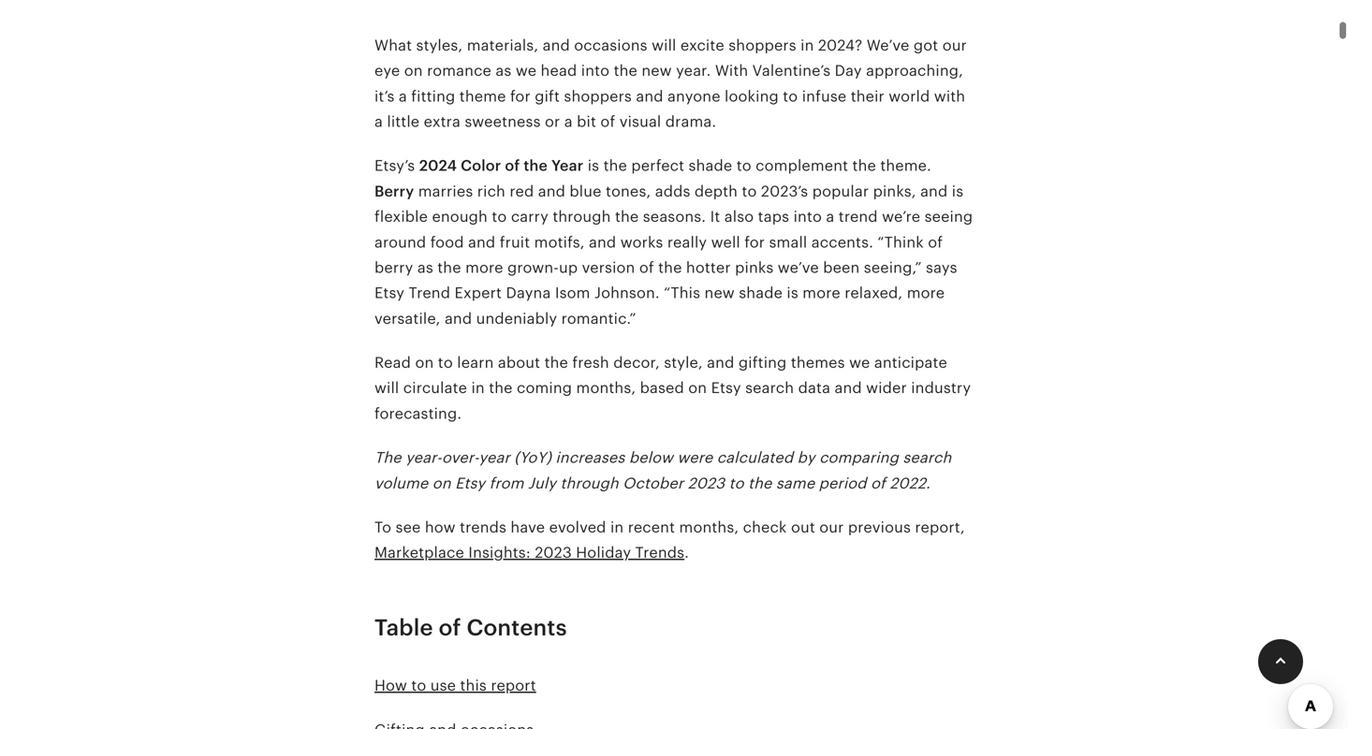 Task type: describe. For each thing, give the bounding box(es) containing it.
on inside the year-over-year (yoy) increases below were calculated by comparing search volume on etsy from july through october 2023 to the same period of 2022.
[[432, 475, 451, 492]]

gifting
[[739, 354, 787, 371]]

got
[[914, 37, 938, 54]]

report
[[491, 678, 536, 694]]

table of contents
[[374, 615, 567, 641]]

valentine's
[[752, 62, 831, 79]]

holiday
[[576, 545, 631, 561]]

have
[[511, 519, 545, 536]]

of up says at top right
[[928, 234, 943, 251]]

we've
[[778, 259, 819, 276]]

fresh
[[572, 354, 609, 371]]

isom
[[555, 285, 590, 302]]

period
[[819, 475, 867, 492]]

decor,
[[613, 354, 660, 371]]

2023 inside to see how trends have evolved in recent months, check out our previous report, marketplace insights: 2023 holiday trends .
[[535, 545, 572, 561]]

shade inside marries rich red and blue tones, adds depth to 2023's popular pinks, and is flexible enough to carry through the seasons. it also taps into a trend we're seeing around food and fruit motifs, and works really well for small accents. "think of berry as the more grown-up version of the hotter pinks we've been seeing," says etsy trend expert dayna isom johnson. "this new shade is more relaxed, more versatile, and undeniably romantic."
[[739, 285, 783, 302]]

marketplace insights: 2023 holiday trends link
[[374, 545, 685, 561]]

year
[[551, 157, 584, 174]]

day
[[835, 62, 862, 79]]

says
[[926, 259, 957, 276]]

calculated
[[717, 450, 793, 466]]

tones,
[[606, 183, 651, 200]]

expert
[[455, 285, 502, 302]]

the up tones,
[[603, 157, 627, 174]]

or
[[545, 113, 560, 130]]

depth
[[695, 183, 738, 200]]

the year-over-year (yoy) increases below were calculated by comparing search volume on etsy from july through october 2023 to the same period of 2022.
[[374, 450, 952, 492]]

previous
[[848, 519, 911, 536]]

0 horizontal spatial more
[[465, 259, 503, 276]]

comparing
[[819, 450, 899, 466]]

extra
[[424, 113, 461, 130]]

the inside the year-over-year (yoy) increases below were calculated by comparing search volume on etsy from july through october 2023 to the same period of 2022.
[[748, 475, 772, 492]]

search inside read on to learn about the fresh decor, style, and gifting themes we anticipate will circulate in the coming months, based on etsy search data and wider industry forecasting.
[[745, 380, 794, 397]]

with
[[715, 62, 748, 79]]

in inside what styles, materials, and occasions will excite shoppers in 2024? we've got our eye on romance as we head into the new year. with valentine's day approaching, it's a fitting theme for gift shoppers and anyone looking to infuse their world with a little extra sweetness or a bit of visual drama.
[[801, 37, 814, 54]]

motifs,
[[534, 234, 585, 251]]

july
[[528, 475, 556, 492]]

1 horizontal spatial more
[[803, 285, 841, 302]]

seeing,"
[[864, 259, 922, 276]]

insights:
[[468, 545, 531, 561]]

new inside marries rich red and blue tones, adds depth to 2023's popular pinks, and is flexible enough to carry through the seasons. it also taps into a trend we're seeing around food and fruit motifs, and works really well for small accents. "think of berry as the more grown-up version of the hotter pinks we've been seeing," says etsy trend expert dayna isom johnson. "this new shade is more relaxed, more versatile, and undeniably romantic."
[[705, 285, 735, 302]]

table
[[374, 615, 433, 641]]

and down expert
[[445, 310, 472, 327]]

to see how trends have evolved in recent months, check out our previous report, marketplace insights: 2023 holiday trends .
[[374, 519, 965, 561]]

the up popular
[[852, 157, 876, 174]]

enough
[[432, 208, 488, 225]]

our inside to see how trends have evolved in recent months, check out our previous report, marketplace insights: 2023 holiday trends .
[[819, 519, 844, 536]]

a right it's
[[399, 88, 407, 105]]

looking
[[725, 88, 779, 105]]

perfect
[[631, 157, 685, 174]]

same
[[776, 475, 815, 492]]

is inside etsy's 2024 color of the year is the perfect shade to complement the theme. berry
[[588, 157, 599, 174]]

"think
[[878, 234, 924, 251]]

little
[[387, 113, 420, 130]]

bit
[[577, 113, 596, 130]]

of inside etsy's 2024 color of the year is the perfect shade to complement the theme. berry
[[505, 157, 520, 174]]

circulate
[[403, 380, 467, 397]]

romance
[[427, 62, 492, 79]]

romantic."
[[561, 310, 636, 327]]

over-
[[442, 450, 479, 466]]

2024?
[[818, 37, 863, 54]]

2024
[[419, 157, 457, 174]]

and right "style,"
[[707, 354, 734, 371]]

a right or
[[564, 113, 573, 130]]

the down "food"
[[437, 259, 461, 276]]

anyone
[[668, 88, 721, 105]]

hotter
[[686, 259, 731, 276]]

2 horizontal spatial is
[[952, 183, 964, 200]]

trends
[[635, 545, 685, 561]]

occasions
[[574, 37, 648, 54]]

drama.
[[665, 113, 716, 130]]

as inside what styles, materials, and occasions will excite shoppers in 2024? we've got our eye on romance as we head into the new year. with valentine's day approaching, it's a fitting theme for gift shoppers and anyone looking to infuse their world with a little extra sweetness or a bit of visual drama.
[[496, 62, 512, 79]]

fruit
[[500, 234, 530, 251]]

the down about
[[489, 380, 513, 397]]

on down "style,"
[[688, 380, 707, 397]]

about
[[498, 354, 540, 371]]

red
[[510, 183, 534, 200]]

of right table
[[439, 615, 461, 641]]

pinks,
[[873, 183, 916, 200]]

through inside marries rich red and blue tones, adds depth to 2023's popular pinks, and is flexible enough to carry through the seasons. it also taps into a trend we're seeing around food and fruit motifs, and works really well for small accents. "think of berry as the more grown-up version of the hotter pinks we've been seeing," says etsy trend expert dayna isom johnson. "this new shade is more relaxed, more versatile, and undeniably romantic."
[[553, 208, 611, 225]]

2023's
[[761, 183, 808, 200]]

it's
[[374, 88, 395, 105]]

eye
[[374, 62, 400, 79]]

trend
[[839, 208, 878, 225]]

our inside what styles, materials, and occasions will excite shoppers in 2024? we've got our eye on romance as we head into the new year. with valentine's day approaching, it's a fitting theme for gift shoppers and anyone looking to infuse their world with a little extra sweetness or a bit of visual drama.
[[942, 37, 967, 54]]

how to use this report
[[374, 678, 536, 694]]

seasons.
[[643, 208, 706, 225]]

"this
[[664, 285, 700, 302]]

their
[[851, 88, 885, 105]]

from
[[489, 475, 524, 492]]

etsy inside read on to learn about the fresh decor, style, and gifting themes we anticipate will circulate in the coming months, based on etsy search data and wider industry forecasting.
[[711, 380, 741, 397]]

evolved
[[549, 519, 606, 536]]

taps
[[758, 208, 789, 225]]

versatile,
[[374, 310, 441, 327]]

to inside etsy's 2024 color of the year is the perfect shade to complement the theme. berry
[[737, 157, 752, 174]]

in inside to see how trends have evolved in recent months, check out our previous report, marketplace insights: 2023 holiday trends .
[[610, 519, 624, 536]]

wider
[[866, 380, 907, 397]]

with
[[934, 88, 965, 105]]

seeing
[[925, 208, 973, 225]]

read on to learn about the fresh decor, style, and gifting themes we anticipate will circulate in the coming months, based on etsy search data and wider industry forecasting.
[[374, 354, 971, 422]]

to inside the year-over-year (yoy) increases below were calculated by comparing search volume on etsy from july through october 2023 to the same period of 2022.
[[729, 475, 744, 492]]

into inside what styles, materials, and occasions will excite shoppers in 2024? we've got our eye on romance as we head into the new year. with valentine's day approaching, it's a fitting theme for gift shoppers and anyone looking to infuse their world with a little extra sweetness or a bit of visual drama.
[[581, 62, 610, 79]]

to
[[374, 519, 391, 536]]



Task type: vqa. For each thing, say whether or not it's contained in the screenshot.
"."
yes



Task type: locate. For each thing, give the bounding box(es) containing it.
we up wider
[[849, 354, 870, 371]]

0 vertical spatial search
[[745, 380, 794, 397]]

theme.
[[880, 157, 931, 174]]

in inside read on to learn about the fresh decor, style, and gifting themes we anticipate will circulate in the coming months, based on etsy search data and wider industry forecasting.
[[471, 380, 485, 397]]

on right the eye
[[404, 62, 423, 79]]

in down learn
[[471, 380, 485, 397]]

1 vertical spatial search
[[903, 450, 952, 466]]

the inside what styles, materials, and occasions will excite shoppers in 2024? we've got our eye on romance as we head into the new year. with valentine's day approaching, it's a fitting theme for gift shoppers and anyone looking to infuse their world with a little extra sweetness or a bit of visual drama.
[[614, 62, 638, 79]]

months, inside read on to learn about the fresh decor, style, and gifting themes we anticipate will circulate in the coming months, based on etsy search data and wider industry forecasting.
[[576, 380, 636, 397]]

styles,
[[416, 37, 463, 54]]

new inside what styles, materials, and occasions will excite shoppers in 2024? we've got our eye on romance as we head into the new year. with valentine's day approaching, it's a fitting theme for gift shoppers and anyone looking to infuse their world with a little extra sweetness or a bit of visual drama.
[[642, 62, 672, 79]]

1 vertical spatial we
[[849, 354, 870, 371]]

0 horizontal spatial is
[[588, 157, 599, 174]]

this
[[460, 678, 487, 694]]

as down materials,
[[496, 62, 512, 79]]

how
[[374, 678, 407, 694]]

to inside what styles, materials, and occasions will excite shoppers in 2024? we've got our eye on romance as we head into the new year. with valentine's day approaching, it's a fitting theme for gift shoppers and anyone looking to infuse their world with a little extra sweetness or a bit of visual drama.
[[783, 88, 798, 105]]

data
[[798, 380, 831, 397]]

of right bit
[[601, 113, 615, 130]]

of inside what styles, materials, and occasions will excite shoppers in 2024? we've got our eye on romance as we head into the new year. with valentine's day approaching, it's a fitting theme for gift shoppers and anyone looking to infuse their world with a little extra sweetness or a bit of visual drama.
[[601, 113, 615, 130]]

1 vertical spatial for
[[745, 234, 765, 251]]

were
[[677, 450, 713, 466]]

our right got
[[942, 37, 967, 54]]

etsy's 2024 color of the year is the perfect shade to complement the theme. berry
[[374, 157, 931, 200]]

adds
[[655, 183, 691, 200]]

through down increases
[[560, 475, 619, 492]]

for up pinks
[[745, 234, 765, 251]]

1 horizontal spatial into
[[794, 208, 822, 225]]

2023
[[688, 475, 725, 492], [535, 545, 572, 561]]

based
[[640, 380, 684, 397]]

in
[[801, 37, 814, 54], [471, 380, 485, 397], [610, 519, 624, 536]]

0 vertical spatial is
[[588, 157, 599, 174]]

through
[[553, 208, 611, 225], [560, 475, 619, 492]]

dayna
[[506, 285, 551, 302]]

accents.
[[811, 234, 873, 251]]

also
[[724, 208, 754, 225]]

to up circulate
[[438, 354, 453, 371]]

0 vertical spatial into
[[581, 62, 610, 79]]

below
[[629, 450, 673, 466]]

fitting
[[411, 88, 455, 105]]

the up red
[[524, 157, 548, 174]]

berry
[[374, 259, 413, 276]]

is right year
[[588, 157, 599, 174]]

new left the year.
[[642, 62, 672, 79]]

0 horizontal spatial 2023
[[535, 545, 572, 561]]

0 horizontal spatial our
[[819, 519, 844, 536]]

1 vertical spatial our
[[819, 519, 844, 536]]

as
[[496, 62, 512, 79], [417, 259, 433, 276]]

etsy inside the year-over-year (yoy) increases below were calculated by comparing search volume on etsy from july through october 2023 to the same period of 2022.
[[455, 475, 485, 492]]

october
[[623, 475, 684, 492]]

2 vertical spatial etsy
[[455, 475, 485, 492]]

out
[[791, 519, 815, 536]]

our right out at the right of page
[[819, 519, 844, 536]]

learn
[[457, 354, 494, 371]]

how to use this report link
[[374, 678, 536, 694]]

well
[[711, 234, 740, 251]]

1 horizontal spatial etsy
[[455, 475, 485, 492]]

on inside what styles, materials, and occasions will excite shoppers in 2024? we've got our eye on romance as we head into the new year. with valentine's day approaching, it's a fitting theme for gift shoppers and anyone looking to infuse their world with a little extra sweetness or a bit of visual drama.
[[404, 62, 423, 79]]

0 horizontal spatial months,
[[576, 380, 636, 397]]

flexible
[[374, 208, 428, 225]]

1 horizontal spatial for
[[745, 234, 765, 251]]

up
[[559, 259, 578, 276]]

1 horizontal spatial search
[[903, 450, 952, 466]]

a inside marries rich red and blue tones, adds depth to 2023's popular pinks, and is flexible enough to carry through the seasons. it also taps into a trend we're seeing around food and fruit motifs, and works really well for small accents. "think of berry as the more grown-up version of the hotter pinks we've been seeing," says etsy trend expert dayna isom johnson. "this new shade is more relaxed, more versatile, and undeniably romantic."
[[826, 208, 835, 225]]

undeniably
[[476, 310, 557, 327]]

2 vertical spatial is
[[787, 285, 799, 302]]

will inside read on to learn about the fresh decor, style, and gifting themes we anticipate will circulate in the coming months, based on etsy search data and wider industry forecasting.
[[374, 380, 399, 397]]

increases
[[556, 450, 625, 466]]

in up "holiday" on the bottom left of the page
[[610, 519, 624, 536]]

1 horizontal spatial our
[[942, 37, 967, 54]]

0 vertical spatial months,
[[576, 380, 636, 397]]

through inside the year-over-year (yoy) increases below were calculated by comparing search volume on etsy from july through october 2023 to the same period of 2022.
[[560, 475, 619, 492]]

read
[[374, 354, 411, 371]]

1 vertical spatial is
[[952, 183, 964, 200]]

etsy down gifting
[[711, 380, 741, 397]]

gift
[[535, 88, 560, 105]]

we've
[[867, 37, 910, 54]]

search up 2022.
[[903, 450, 952, 466]]

0 vertical spatial will
[[652, 37, 676, 54]]

search down gifting
[[745, 380, 794, 397]]

shade down pinks
[[739, 285, 783, 302]]

0 horizontal spatial search
[[745, 380, 794, 397]]

etsy down over-
[[455, 475, 485, 492]]

to
[[783, 88, 798, 105], [737, 157, 752, 174], [742, 183, 757, 200], [492, 208, 507, 225], [438, 354, 453, 371], [729, 475, 744, 492], [411, 678, 426, 694]]

0 vertical spatial new
[[642, 62, 672, 79]]

style,
[[664, 354, 703, 371]]

1 vertical spatial etsy
[[711, 380, 741, 397]]

0 vertical spatial 2023
[[688, 475, 725, 492]]

report,
[[915, 519, 965, 536]]

will left excite
[[652, 37, 676, 54]]

we inside read on to learn about the fresh decor, style, and gifting themes we anticipate will circulate in the coming months, based on etsy search data and wider industry forecasting.
[[849, 354, 870, 371]]

industry
[[911, 380, 971, 397]]

etsy's
[[374, 157, 415, 174]]

for inside marries rich red and blue tones, adds depth to 2023's popular pinks, and is flexible enough to carry through the seasons. it also taps into a trend we're seeing around food and fruit motifs, and works really well for small accents. "think of berry as the more grown-up version of the hotter pinks we've been seeing," says etsy trend expert dayna isom johnson. "this new shade is more relaxed, more versatile, and undeniably romantic."
[[745, 234, 765, 251]]

0 horizontal spatial new
[[642, 62, 672, 79]]

1 vertical spatial 2023
[[535, 545, 572, 561]]

search
[[745, 380, 794, 397], [903, 450, 952, 466]]

and down year
[[538, 183, 566, 200]]

1 horizontal spatial in
[[610, 519, 624, 536]]

shade up depth in the top of the page
[[689, 157, 732, 174]]

themes
[[791, 354, 845, 371]]

0 horizontal spatial shade
[[689, 157, 732, 174]]

color
[[461, 157, 501, 174]]

for inside what styles, materials, and occasions will excite shoppers in 2024? we've got our eye on romance as we head into the new year. with valentine's day approaching, it's a fitting theme for gift shoppers and anyone looking to infuse their world with a little extra sweetness or a bit of visual drama.
[[510, 88, 531, 105]]

1 horizontal spatial months,
[[679, 519, 739, 536]]

we inside what styles, materials, and occasions will excite shoppers in 2024? we've got our eye on romance as we head into the new year. with valentine's day approaching, it's a fitting theme for gift shoppers and anyone looking to infuse their world with a little extra sweetness or a bit of visual drama.
[[516, 62, 537, 79]]

to left use
[[411, 678, 426, 694]]

year-
[[405, 450, 442, 466]]

year
[[479, 450, 510, 466]]

0 vertical spatial for
[[510, 88, 531, 105]]

1 horizontal spatial shoppers
[[729, 37, 796, 54]]

the up "this
[[658, 259, 682, 276]]

0 vertical spatial shade
[[689, 157, 732, 174]]

on down year-
[[432, 475, 451, 492]]

around
[[374, 234, 426, 251]]

as up the trend
[[417, 259, 433, 276]]

we're
[[882, 208, 921, 225]]

to down rich
[[492, 208, 507, 225]]

months, inside to see how trends have evolved in recent months, check out our previous report, marketplace insights: 2023 holiday trends .
[[679, 519, 739, 536]]

volume
[[374, 475, 428, 492]]

the down calculated
[[748, 475, 772, 492]]

1 horizontal spatial is
[[787, 285, 799, 302]]

into inside marries rich red and blue tones, adds depth to 2023's popular pinks, and is flexible enough to carry through the seasons. it also taps into a trend we're seeing around food and fruit motifs, and works really well for small accents. "think of berry as the more grown-up version of the hotter pinks we've been seeing," says etsy trend expert dayna isom johnson. "this new shade is more relaxed, more versatile, and undeniably romantic."
[[794, 208, 822, 225]]

0 horizontal spatial etsy
[[374, 285, 405, 302]]

is up seeing
[[952, 183, 964, 200]]

1 horizontal spatial will
[[652, 37, 676, 54]]

0 horizontal spatial will
[[374, 380, 399, 397]]

0 horizontal spatial into
[[581, 62, 610, 79]]

will
[[652, 37, 676, 54], [374, 380, 399, 397]]

coming
[[517, 380, 572, 397]]

0 vertical spatial shoppers
[[729, 37, 796, 54]]

and right data
[[835, 380, 862, 397]]

of inside the year-over-year (yoy) increases below were calculated by comparing search volume on etsy from july through october 2023 to the same period of 2022.
[[871, 475, 886, 492]]

1 vertical spatial through
[[560, 475, 619, 492]]

2 horizontal spatial etsy
[[711, 380, 741, 397]]

new
[[642, 62, 672, 79], [705, 285, 735, 302]]

use
[[430, 678, 456, 694]]

0 vertical spatial we
[[516, 62, 537, 79]]

in up valentine's
[[801, 37, 814, 54]]

forecasting.
[[374, 405, 462, 422]]

head
[[541, 62, 577, 79]]

more down says at top right
[[907, 285, 945, 302]]

through down blue
[[553, 208, 611, 225]]

will down the 'read'
[[374, 380, 399, 397]]

version
[[582, 259, 635, 276]]

what
[[374, 37, 412, 54]]

1 horizontal spatial new
[[705, 285, 735, 302]]

as inside marries rich red and blue tones, adds depth to 2023's popular pinks, and is flexible enough to carry through the seasons. it also taps into a trend we're seeing around food and fruit motifs, and works really well for small accents. "think of berry as the more grown-up version of the hotter pinks we've been seeing," says etsy trend expert dayna isom johnson. "this new shade is more relaxed, more versatile, and undeniably romantic."
[[417, 259, 433, 276]]

we left head
[[516, 62, 537, 79]]

of down comparing
[[871, 475, 886, 492]]

0 vertical spatial etsy
[[374, 285, 405, 302]]

months, up '.' in the bottom of the page
[[679, 519, 739, 536]]

shoppers up valentine's
[[729, 37, 796, 54]]

and up head
[[543, 37, 570, 54]]

and up visual
[[636, 88, 663, 105]]

visual
[[620, 113, 661, 130]]

world
[[889, 88, 930, 105]]

(yoy)
[[514, 450, 551, 466]]

the down occasions
[[614, 62, 638, 79]]

etsy inside marries rich red and blue tones, adds depth to 2023's popular pinks, and is flexible enough to carry through the seasons. it also taps into a trend we're seeing around food and fruit motifs, and works really well for small accents. "think of berry as the more grown-up version of the hotter pinks we've been seeing," says etsy trend expert dayna isom johnson. "this new shade is more relaxed, more versatile, and undeniably romantic."
[[374, 285, 405, 302]]

search inside the year-over-year (yoy) increases below were calculated by comparing search volume on etsy from july through october 2023 to the same period of 2022.
[[903, 450, 952, 466]]

is down we've
[[787, 285, 799, 302]]

marries
[[418, 183, 473, 200]]

months, down fresh at the left of page
[[576, 380, 636, 397]]

0 horizontal spatial we
[[516, 62, 537, 79]]

for left gift
[[510, 88, 531, 105]]

to inside read on to learn about the fresh decor, style, and gifting themes we anticipate will circulate in the coming months, based on etsy search data and wider industry forecasting.
[[438, 354, 453, 371]]

new down hotter
[[705, 285, 735, 302]]

to up depth in the top of the page
[[737, 157, 752, 174]]

it
[[710, 208, 720, 225]]

1 vertical spatial in
[[471, 380, 485, 397]]

the down tones,
[[615, 208, 639, 225]]

carry
[[511, 208, 549, 225]]

marketplace
[[374, 545, 464, 561]]

by
[[797, 450, 815, 466]]

a down popular
[[826, 208, 835, 225]]

rich
[[477, 183, 506, 200]]

2 vertical spatial in
[[610, 519, 624, 536]]

to down calculated
[[729, 475, 744, 492]]

more down been
[[803, 285, 841, 302]]

0 horizontal spatial in
[[471, 380, 485, 397]]

will inside what styles, materials, and occasions will excite shoppers in 2024? we've got our eye on romance as we head into the new year. with valentine's day approaching, it's a fitting theme for gift shoppers and anyone looking to infuse their world with a little extra sweetness or a bit of visual drama.
[[652, 37, 676, 54]]

into down occasions
[[581, 62, 610, 79]]

1 vertical spatial shoppers
[[564, 88, 632, 105]]

and left fruit
[[468, 234, 496, 251]]

0 vertical spatial our
[[942, 37, 967, 54]]

food
[[430, 234, 464, 251]]

and up seeing
[[920, 183, 948, 200]]

etsy down berry
[[374, 285, 405, 302]]

blue
[[570, 183, 602, 200]]

1 vertical spatial new
[[705, 285, 735, 302]]

shoppers
[[729, 37, 796, 54], [564, 88, 632, 105]]

a left little
[[374, 113, 383, 130]]

0 vertical spatial as
[[496, 62, 512, 79]]

1 horizontal spatial we
[[849, 354, 870, 371]]

into up small
[[794, 208, 822, 225]]

etsy
[[374, 285, 405, 302], [711, 380, 741, 397], [455, 475, 485, 492]]

1 vertical spatial months,
[[679, 519, 739, 536]]

sweetness
[[465, 113, 541, 130]]

.
[[685, 545, 689, 561]]

0 horizontal spatial for
[[510, 88, 531, 105]]

and up version
[[589, 234, 616, 251]]

1 horizontal spatial as
[[496, 62, 512, 79]]

small
[[769, 234, 807, 251]]

theme
[[460, 88, 506, 105]]

on
[[404, 62, 423, 79], [415, 354, 434, 371], [688, 380, 707, 397], [432, 475, 451, 492]]

the up coming
[[544, 354, 568, 371]]

to up also
[[742, 183, 757, 200]]

0 horizontal spatial as
[[417, 259, 433, 276]]

1 vertical spatial shade
[[739, 285, 783, 302]]

1 vertical spatial as
[[417, 259, 433, 276]]

pinks
[[735, 259, 774, 276]]

of down "works"
[[639, 259, 654, 276]]

into
[[581, 62, 610, 79], [794, 208, 822, 225]]

2023 down were
[[688, 475, 725, 492]]

of up red
[[505, 157, 520, 174]]

on up circulate
[[415, 354, 434, 371]]

1 vertical spatial will
[[374, 380, 399, 397]]

1 horizontal spatial 2023
[[688, 475, 725, 492]]

shade
[[689, 157, 732, 174], [739, 285, 783, 302]]

2023 down evolved
[[535, 545, 572, 561]]

the
[[614, 62, 638, 79], [524, 157, 548, 174], [603, 157, 627, 174], [852, 157, 876, 174], [615, 208, 639, 225], [437, 259, 461, 276], [658, 259, 682, 276], [544, 354, 568, 371], [489, 380, 513, 397], [748, 475, 772, 492]]

to down valentine's
[[783, 88, 798, 105]]

more
[[465, 259, 503, 276], [803, 285, 841, 302], [907, 285, 945, 302]]

2 horizontal spatial more
[[907, 285, 945, 302]]

1 vertical spatial into
[[794, 208, 822, 225]]

shade inside etsy's 2024 color of the year is the perfect shade to complement the theme. berry
[[689, 157, 732, 174]]

1 horizontal spatial shade
[[739, 285, 783, 302]]

popular
[[812, 183, 869, 200]]

more up expert
[[465, 259, 503, 276]]

0 vertical spatial through
[[553, 208, 611, 225]]

0 vertical spatial in
[[801, 37, 814, 54]]

really
[[667, 234, 707, 251]]

2 horizontal spatial in
[[801, 37, 814, 54]]

shoppers up bit
[[564, 88, 632, 105]]

0 horizontal spatial shoppers
[[564, 88, 632, 105]]

complement
[[756, 157, 848, 174]]

2023 inside the year-over-year (yoy) increases below were calculated by comparing search volume on etsy from july through october 2023 to the same period of 2022.
[[688, 475, 725, 492]]



